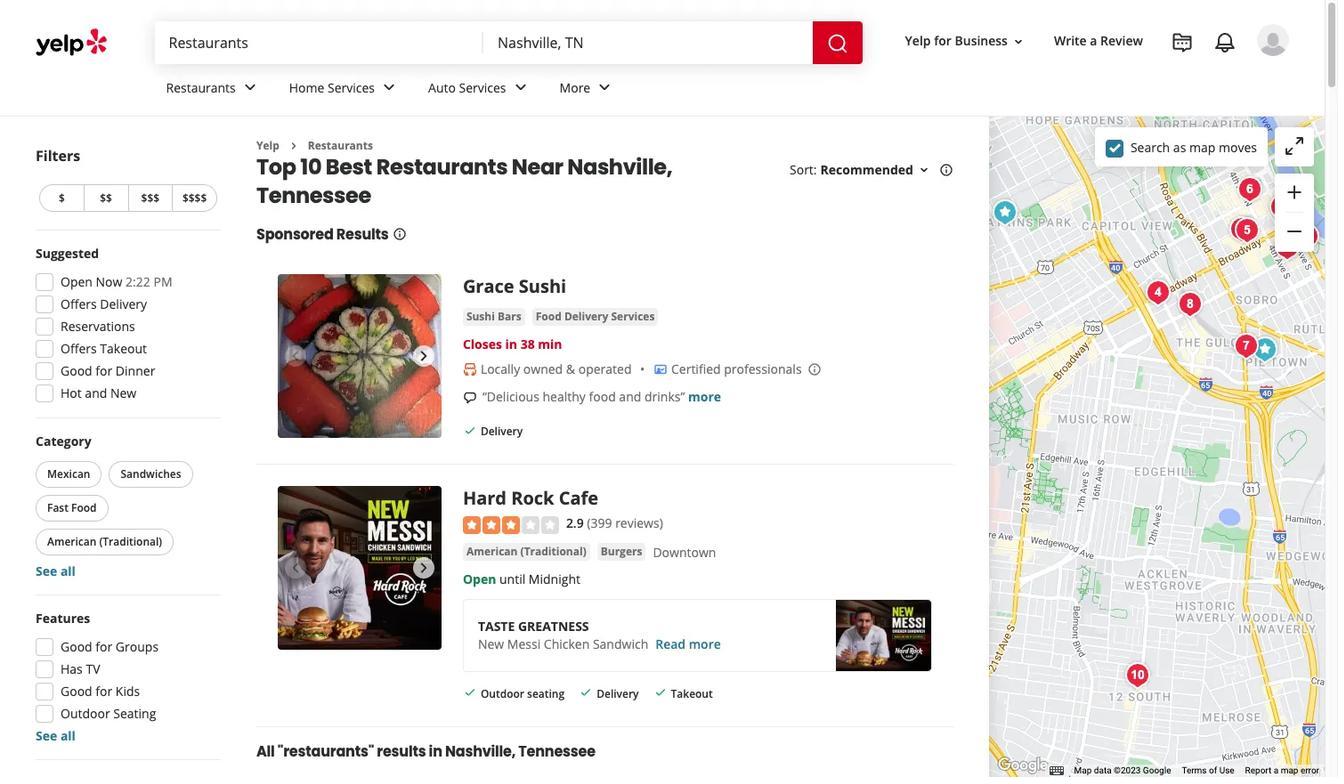 Task type: locate. For each thing, give the bounding box(es) containing it.
1 horizontal spatial american
[[467, 544, 518, 559]]

1 slideshow element from the top
[[278, 275, 442, 438]]

1 vertical spatial open
[[463, 571, 496, 587]]

24 chevron down v2 image right more
[[594, 77, 616, 98]]

1 24 chevron down v2 image from the left
[[239, 77, 261, 98]]

takeout down read
[[671, 686, 713, 701]]

sixty vines image
[[1225, 212, 1261, 248]]

messi
[[507, 636, 541, 652]]

0 horizontal spatial american (traditional) button
[[36, 529, 174, 556]]

more inside taste greatness new messi chicken sandwich read more
[[689, 636, 721, 652]]

outdoor inside group
[[61, 705, 110, 722]]

for down offers takeout
[[96, 362, 112, 379]]

(traditional) up midnight
[[521, 544, 587, 559]]

new
[[110, 385, 136, 402], [478, 636, 504, 652]]

yelp for business button
[[898, 25, 1033, 57]]

sushi inside button
[[467, 309, 495, 325]]

in left 38
[[505, 336, 517, 353]]

0 vertical spatial open
[[61, 273, 93, 290]]

0 vertical spatial nashville,
[[568, 153, 673, 182]]

services for auto services
[[459, 79, 506, 96]]

projects image
[[1172, 32, 1193, 53]]

1 vertical spatial takeout
[[671, 686, 713, 701]]

good
[[61, 362, 92, 379], [61, 639, 92, 655], [61, 683, 92, 700]]

0 vertical spatial in
[[505, 336, 517, 353]]

0 vertical spatial sushi
[[519, 275, 567, 299]]

info icon image
[[807, 362, 822, 376], [807, 362, 822, 376]]

1 vertical spatial offers
[[61, 340, 97, 357]]

0 horizontal spatial takeout
[[100, 340, 147, 357]]

1 horizontal spatial restaurants
[[308, 138, 373, 153]]

terms of use link
[[1182, 766, 1235, 776]]

american (traditional)
[[47, 534, 162, 549], [467, 544, 587, 559]]

write a review link
[[1047, 25, 1151, 57]]

1 vertical spatial see all button
[[36, 728, 76, 744]]

0 vertical spatial see all
[[36, 563, 76, 580]]

delivery up the &
[[565, 309, 609, 325]]

american down fast food button at the bottom left of the page
[[47, 534, 96, 549]]

american (traditional) for the left american (traditional) button
[[47, 534, 162, 549]]

none field up home
[[169, 33, 469, 53]]

sushi up closes
[[467, 309, 495, 325]]

2 all from the top
[[60, 728, 76, 744]]

all "restaurants" results in nashville, tennessee
[[256, 742, 596, 762]]

1 vertical spatial good
[[61, 639, 92, 655]]

seating
[[113, 705, 156, 722]]

$$$
[[141, 191, 160, 206]]

map
[[1074, 766, 1092, 776]]

terms
[[1182, 766, 1207, 776]]

takeout up dinner
[[100, 340, 147, 357]]

1 vertical spatial restaurants link
[[308, 138, 373, 153]]

reviews)
[[615, 515, 663, 532]]

keyboard shortcuts image
[[1050, 767, 1064, 776]]

read
[[656, 636, 686, 652]]

open for filters
[[61, 273, 93, 290]]

sandwiches button
[[109, 461, 193, 488]]

offers down reservations
[[61, 340, 97, 357]]

1 see all button from the top
[[36, 563, 76, 580]]

Find text field
[[169, 33, 469, 53]]

1 horizontal spatial nashville,
[[568, 153, 673, 182]]

24 chevron down v2 image
[[239, 77, 261, 98], [510, 77, 531, 98], [594, 77, 616, 98]]

offers delivery
[[61, 296, 147, 313]]

0 horizontal spatial (traditional)
[[99, 534, 162, 549]]

results
[[336, 225, 389, 245]]

offers
[[61, 296, 97, 313], [61, 340, 97, 357]]

1 horizontal spatial american (traditional) button
[[463, 543, 590, 561]]

0 vertical spatial takeout
[[100, 340, 147, 357]]

group
[[1275, 174, 1314, 252], [30, 245, 221, 408], [32, 433, 221, 581], [30, 610, 221, 745]]

outdoor left seating
[[481, 686, 524, 701]]

3 good from the top
[[61, 683, 92, 700]]

16 checkmark v2 image down '16 speech v2' icon
[[463, 424, 477, 438]]

2 good from the top
[[61, 639, 92, 655]]

for for dinner
[[96, 362, 112, 379]]

None search field
[[155, 21, 866, 64]]

good for good for groups
[[61, 639, 92, 655]]

1 horizontal spatial restaurants link
[[308, 138, 373, 153]]

2 horizontal spatial services
[[611, 309, 655, 325]]

grace sushi
[[463, 275, 567, 299]]

1 horizontal spatial yelp
[[905, 32, 931, 49]]

16 checkmark v2 image left the outdoor seating
[[463, 686, 477, 700]]

food delivery services
[[536, 309, 655, 325]]

1 vertical spatial see all
[[36, 728, 76, 744]]

0 vertical spatial a
[[1090, 32, 1098, 49]]

0 vertical spatial more
[[688, 389, 721, 406]]

services inside button
[[611, 309, 655, 325]]

24 chevron down v2 image for restaurants
[[239, 77, 261, 98]]

report a map error link
[[1246, 766, 1320, 776]]

expand map image
[[1284, 135, 1306, 157]]

1 vertical spatial previous image
[[285, 558, 306, 579]]

1 offers from the top
[[61, 296, 97, 313]]

(traditional) down fast food button at the bottom left of the page
[[99, 534, 162, 549]]

notifications image
[[1215, 32, 1236, 53]]

0 vertical spatial offers
[[61, 296, 97, 313]]

yelp
[[905, 32, 931, 49], [256, 138, 279, 153]]

next image for grace sushi
[[413, 346, 434, 367]]

0 horizontal spatial and
[[85, 385, 107, 402]]

2:22
[[126, 273, 150, 290]]

for up 'outdoor seating'
[[96, 683, 112, 700]]

1 horizontal spatial in
[[505, 336, 517, 353]]

a for report
[[1274, 766, 1279, 776]]

delivery down "open now 2:22 pm"
[[100, 296, 147, 313]]

previous image
[[285, 346, 306, 367], [285, 558, 306, 579]]

1 vertical spatial next image
[[413, 558, 434, 579]]

2 offers from the top
[[61, 340, 97, 357]]

1 vertical spatial food
[[71, 500, 97, 516]]

best
[[326, 153, 372, 182]]

restaurants inside top 10 best restaurants near nashville, tennessee
[[376, 153, 508, 182]]

0 vertical spatial restaurants link
[[152, 64, 275, 116]]

1 horizontal spatial a
[[1274, 766, 1279, 776]]

0 horizontal spatial open
[[61, 273, 93, 290]]

24 chevron down v2 image for more
[[594, 77, 616, 98]]

$
[[59, 191, 65, 206]]

for up tv
[[96, 639, 112, 655]]

greatness
[[518, 618, 589, 635]]

outdoor down good for kids
[[61, 705, 110, 722]]

2 horizontal spatial 24 chevron down v2 image
[[594, 77, 616, 98]]

0 horizontal spatial outdoor
[[61, 705, 110, 722]]

2 24 chevron down v2 image from the left
[[510, 77, 531, 98]]

1 next image from the top
[[413, 346, 434, 367]]

group containing suggested
[[30, 245, 221, 408]]

none field 'near'
[[498, 33, 798, 53]]

0 horizontal spatial map
[[1190, 138, 1216, 155]]

2.9 (399 reviews)
[[566, 515, 663, 532]]

&
[[566, 361, 575, 378]]

near
[[512, 153, 563, 182]]

1 vertical spatial new
[[478, 636, 504, 652]]

1 horizontal spatial new
[[478, 636, 504, 652]]

slideshow element for grace sushi
[[278, 275, 442, 438]]

0 vertical spatial outdoor
[[481, 686, 524, 701]]

grace
[[463, 275, 514, 299]]

groups
[[116, 639, 159, 655]]

previous image for grace sushi
[[285, 346, 306, 367]]

fast
[[47, 500, 68, 516]]

american for american (traditional) button to the right
[[467, 544, 518, 559]]

1 none field from the left
[[169, 33, 469, 53]]

new down taste
[[478, 636, 504, 652]]

drinks"
[[645, 389, 685, 406]]

0 vertical spatial good
[[61, 362, 92, 379]]

2 see from the top
[[36, 728, 57, 744]]

professionals
[[724, 361, 802, 378]]

two hands image
[[1229, 329, 1265, 364]]

outdoor seating
[[481, 686, 565, 701]]

1 vertical spatial yelp
[[256, 138, 279, 153]]

all up features
[[60, 563, 76, 580]]

see all down 'outdoor seating'
[[36, 728, 76, 744]]

24 chevron down v2 image inside auto services link
[[510, 77, 531, 98]]

see all button up features
[[36, 563, 76, 580]]

delivery
[[100, 296, 147, 313], [565, 309, 609, 325], [481, 424, 523, 439], [597, 686, 639, 701]]

the stillery image
[[1265, 190, 1301, 225]]

certified
[[671, 361, 721, 378]]

nashville, right near
[[568, 153, 673, 182]]

2 next image from the top
[[413, 558, 434, 579]]

0 vertical spatial see
[[36, 563, 57, 580]]

0 horizontal spatial yelp
[[256, 138, 279, 153]]

services up the operated
[[611, 309, 655, 325]]

0 vertical spatial new
[[110, 385, 136, 402]]

0 horizontal spatial american (traditional)
[[47, 534, 162, 549]]

american (traditional) for american (traditional) button to the right
[[467, 544, 587, 559]]

16 chevron right v2 image
[[287, 139, 301, 153]]

yelp inside yelp for business button
[[905, 32, 931, 49]]

sushi up bars
[[519, 275, 567, 299]]

1 vertical spatial map
[[1281, 766, 1299, 776]]

yelp left '16 chevron right v2' icon
[[256, 138, 279, 153]]

all for category
[[60, 563, 76, 580]]

1 horizontal spatial tennessee
[[519, 742, 596, 762]]

1 horizontal spatial sushi
[[519, 275, 567, 299]]

3 24 chevron down v2 image from the left
[[594, 77, 616, 98]]

0 horizontal spatial sushi
[[467, 309, 495, 325]]

write
[[1054, 32, 1087, 49]]

0 horizontal spatial restaurants
[[166, 79, 236, 96]]

0 horizontal spatial new
[[110, 385, 136, 402]]

map data ©2023 google
[[1074, 766, 1171, 776]]

see all for category
[[36, 563, 76, 580]]

food up min
[[536, 309, 562, 325]]

offers for offers takeout
[[61, 340, 97, 357]]

terms of use
[[1182, 766, 1235, 776]]

©2023
[[1114, 766, 1141, 776]]

american (traditional) link
[[463, 543, 590, 561]]

new for taste greatness new messi chicken sandwich read more
[[478, 636, 504, 652]]

map right as
[[1190, 138, 1216, 155]]

tennessee down seating
[[519, 742, 596, 762]]

1 vertical spatial in
[[429, 742, 442, 762]]

0 vertical spatial tennessee
[[256, 181, 371, 211]]

hard
[[463, 486, 507, 510]]

food
[[536, 309, 562, 325], [71, 500, 97, 516]]

healthy
[[543, 389, 586, 406]]

1 vertical spatial all
[[60, 728, 76, 744]]

1 horizontal spatial map
[[1281, 766, 1299, 776]]

slideshow element
[[278, 275, 442, 438], [278, 486, 442, 650]]

2 none field from the left
[[498, 33, 798, 53]]

2 slideshow element from the top
[[278, 486, 442, 650]]

24 chevron down v2 image for auto services
[[510, 77, 531, 98]]

"restaurants"
[[278, 742, 374, 762]]

1 see from the top
[[36, 563, 57, 580]]

fast food
[[47, 500, 97, 516]]

yelp for business
[[905, 32, 1008, 49]]

0 horizontal spatial none field
[[169, 33, 469, 53]]

1 vertical spatial slideshow element
[[278, 486, 442, 650]]

all down 'outdoor seating'
[[60, 728, 76, 744]]

0 vertical spatial slideshow element
[[278, 275, 442, 438]]

1 horizontal spatial american (traditional)
[[467, 544, 587, 559]]

16 checkmark v2 image down read
[[653, 686, 667, 700]]

restaurants link
[[152, 64, 275, 116], [308, 138, 373, 153]]

grace sushi image
[[988, 195, 1024, 231]]

user actions element
[[891, 22, 1314, 132]]

as
[[1174, 138, 1186, 155]]

services right auto
[[459, 79, 506, 96]]

1 vertical spatial nashville,
[[445, 742, 516, 762]]

more right read
[[689, 636, 721, 652]]

1 good from the top
[[61, 362, 92, 379]]

a right report
[[1274, 766, 1279, 776]]

1 horizontal spatial open
[[463, 571, 496, 587]]

more down certified
[[688, 389, 721, 406]]

good up hot
[[61, 362, 92, 379]]

1 all from the top
[[60, 563, 76, 580]]

american down 2.9 star rating image at the left
[[467, 544, 518, 559]]

recommended button
[[821, 162, 931, 178]]

new down dinner
[[110, 385, 136, 402]]

1 horizontal spatial none field
[[498, 33, 798, 53]]

offers up reservations
[[61, 296, 97, 313]]

hot and new
[[61, 385, 136, 402]]

for for groups
[[96, 639, 112, 655]]

0 vertical spatial next image
[[413, 346, 434, 367]]

0 horizontal spatial food
[[71, 500, 97, 516]]

see all up features
[[36, 563, 76, 580]]

1 previous image from the top
[[285, 346, 306, 367]]

fast food button
[[36, 495, 108, 522]]

good down has tv
[[61, 683, 92, 700]]

map left error
[[1281, 766, 1299, 776]]

0 vertical spatial food
[[536, 309, 562, 325]]

0 vertical spatial see all button
[[36, 563, 76, 580]]

restaurants link up yelp link at the top left
[[152, 64, 275, 116]]

2 horizontal spatial restaurants
[[376, 153, 508, 182]]

delivery inside group
[[100, 296, 147, 313]]

in
[[505, 336, 517, 353], [429, 742, 442, 762]]

Near text field
[[498, 33, 798, 53]]

None field
[[169, 33, 469, 53], [498, 33, 798, 53]]

1 see all from the top
[[36, 563, 76, 580]]

1 vertical spatial a
[[1274, 766, 1279, 776]]

0 horizontal spatial nashville,
[[445, 742, 516, 762]]

1 horizontal spatial 24 chevron down v2 image
[[510, 77, 531, 98]]

2 see all button from the top
[[36, 728, 76, 744]]

food right fast
[[71, 500, 97, 516]]

0 vertical spatial map
[[1190, 138, 1216, 155]]

takeout
[[100, 340, 147, 357], [671, 686, 713, 701]]

see all button down 'outdoor seating'
[[36, 728, 76, 744]]

24 chevron down v2 image left home
[[239, 77, 261, 98]]

gannons nashville image
[[1233, 172, 1269, 207]]

american (traditional) button up open until midnight
[[463, 543, 590, 561]]

recommended
[[821, 162, 914, 178]]

see all button
[[36, 563, 76, 580], [36, 728, 76, 744]]

2 see all from the top
[[36, 728, 76, 744]]

cafe
[[559, 486, 598, 510]]

american (traditional) up open until midnight
[[467, 544, 587, 559]]

yelp left the business
[[905, 32, 931, 49]]

burgers
[[601, 544, 642, 559]]

16 checkmark v2 image
[[463, 424, 477, 438], [463, 686, 477, 700], [653, 686, 667, 700]]

1 horizontal spatial takeout
[[671, 686, 713, 701]]

good for good for kids
[[61, 683, 92, 700]]

2 previous image from the top
[[285, 558, 306, 579]]

american (traditional) inside group
[[47, 534, 162, 549]]

american (traditional) button
[[36, 529, 174, 556], [463, 543, 590, 561]]

0 vertical spatial all
[[60, 563, 76, 580]]

delivery down "delicious
[[481, 424, 523, 439]]

delivery right 16 checkmark v2 icon on the left bottom
[[597, 686, 639, 701]]

services left 24 chevron down v2 image at the left of the page
[[328, 79, 375, 96]]

taste greatness new messi chicken sandwich read more
[[478, 618, 721, 652]]

0 horizontal spatial 24 chevron down v2 image
[[239, 77, 261, 98]]

0 horizontal spatial a
[[1090, 32, 1098, 49]]

american (traditional) button down fast food button at the bottom left of the page
[[36, 529, 174, 556]]

0 horizontal spatial services
[[328, 79, 375, 96]]

1 horizontal spatial services
[[459, 79, 506, 96]]

new inside taste greatness new messi chicken sandwich read more
[[478, 636, 504, 652]]

1 vertical spatial more
[[689, 636, 721, 652]]

see all for features
[[36, 728, 76, 744]]

open down suggested at the left of the page
[[61, 273, 93, 290]]

outdoor for outdoor seating
[[481, 686, 524, 701]]

the hampton social - nashville image
[[1290, 219, 1326, 255]]

0 horizontal spatial restaurants link
[[152, 64, 275, 116]]

2 vertical spatial good
[[61, 683, 92, 700]]

see all
[[36, 563, 76, 580], [36, 728, 76, 744]]

tennessee up sponsored results
[[256, 181, 371, 211]]

nashville, down the outdoor seating
[[445, 742, 516, 762]]

24 chevron down v2 image inside more link
[[594, 77, 616, 98]]

group containing features
[[30, 610, 221, 745]]

review
[[1101, 32, 1143, 49]]

1 horizontal spatial outdoor
[[481, 686, 524, 701]]

american (traditional) down fast food button at the bottom left of the page
[[47, 534, 162, 549]]

and right hot
[[85, 385, 107, 402]]

for inside yelp for business button
[[934, 32, 952, 49]]

google image
[[994, 754, 1053, 777]]

0 vertical spatial previous image
[[285, 346, 306, 367]]

reservations
[[61, 318, 135, 335]]

0 horizontal spatial american
[[47, 534, 96, 549]]

all for features
[[60, 728, 76, 744]]

a right write
[[1090, 32, 1098, 49]]

home
[[289, 79, 325, 96]]

1 vertical spatial see
[[36, 728, 57, 744]]

more
[[560, 79, 591, 96]]

16 checkmark v2 image
[[579, 686, 593, 700]]

good up has tv
[[61, 639, 92, 655]]

1 horizontal spatial food
[[536, 309, 562, 325]]

for left the business
[[934, 32, 952, 49]]

24 chevron down v2 image right auto services
[[510, 77, 531, 98]]

$$$ button
[[128, 184, 172, 212]]

report a map error
[[1246, 766, 1320, 776]]

and right food
[[619, 389, 641, 406]]

services
[[328, 79, 375, 96], [459, 79, 506, 96], [611, 309, 655, 325]]

16 checkmark v2 image for delivery
[[463, 424, 477, 438]]

sponsored
[[256, 225, 334, 245]]

open inside group
[[61, 273, 93, 290]]

open left until
[[463, 571, 496, 587]]

restaurants link right '16 chevron right v2' icon
[[308, 138, 373, 153]]

next image
[[413, 346, 434, 367], [413, 558, 434, 579]]

1 vertical spatial sushi
[[467, 309, 495, 325]]

none field up more link
[[498, 33, 798, 53]]

a for write
[[1090, 32, 1098, 49]]

in right results
[[429, 742, 442, 762]]

american inside group
[[47, 534, 96, 549]]

2.9 star rating image
[[463, 516, 559, 534]]

1 vertical spatial outdoor
[[61, 705, 110, 722]]

0 horizontal spatial tennessee
[[256, 181, 371, 211]]

0 vertical spatial yelp
[[905, 32, 931, 49]]



Task type: vqa. For each thing, say whether or not it's contained in the screenshot.
the rightmost Shops
no



Task type: describe. For each thing, give the bounding box(es) containing it.
2.9
[[566, 515, 584, 532]]

group containing category
[[32, 433, 221, 581]]

delivery inside button
[[565, 309, 609, 325]]

24 chevron down v2 image
[[379, 77, 400, 98]]

search as map moves
[[1131, 138, 1257, 155]]

grace sushi image
[[278, 275, 442, 438]]

restaurants inside business categories element
[[166, 79, 236, 96]]

and inside group
[[85, 385, 107, 402]]

"delicious healthy food and drinks" more
[[483, 389, 721, 406]]

jeremy m. image
[[1257, 24, 1289, 56]]

previous image for hard rock cafe
[[285, 558, 306, 579]]

home services
[[289, 79, 375, 96]]

kids
[[116, 683, 140, 700]]

1 horizontal spatial (traditional)
[[521, 544, 587, 559]]

owned
[[523, 361, 563, 378]]

see for category
[[36, 563, 57, 580]]

sandwiches
[[121, 467, 181, 482]]

hot
[[61, 385, 82, 402]]

business
[[955, 32, 1008, 49]]

bars
[[498, 309, 522, 325]]

the butter milk ranch image
[[1121, 658, 1156, 694]]

has tv
[[61, 661, 100, 678]]

"delicious
[[483, 389, 540, 406]]

the twelve thirty club image
[[1230, 213, 1266, 248]]

slideshow element for hard rock cafe
[[278, 486, 442, 650]]

more link
[[688, 389, 721, 406]]

now
[[96, 273, 122, 290]]

16 checkmark v2 image for outdoor seating
[[463, 686, 477, 700]]

food
[[589, 389, 616, 406]]

category
[[36, 433, 91, 450]]

zoom in image
[[1284, 181, 1306, 203]]

of
[[1209, 766, 1218, 776]]

yelp for yelp link at the top left
[[256, 138, 279, 153]]

see all button for features
[[36, 728, 76, 744]]

new for hot and new
[[110, 385, 136, 402]]

write a review
[[1054, 32, 1143, 49]]

good for kids
[[61, 683, 140, 700]]

hard rock cafe image
[[1272, 188, 1308, 224]]

0 horizontal spatial in
[[429, 742, 442, 762]]

operated
[[579, 361, 632, 378]]

(traditional) inside group
[[99, 534, 162, 549]]

map for error
[[1281, 766, 1299, 776]]

1 horizontal spatial and
[[619, 389, 641, 406]]

38
[[521, 336, 535, 353]]

outdoor for outdoor seating
[[61, 705, 110, 722]]

burgers link
[[597, 543, 646, 561]]

sponsored results
[[256, 225, 389, 245]]

report
[[1246, 766, 1272, 776]]

milk and honey nashville image
[[1173, 287, 1209, 322]]

good for groups
[[61, 639, 159, 655]]

hard rock cafe image
[[278, 486, 442, 650]]

nashville, inside top 10 best restaurants near nashville, tennessee
[[568, 153, 673, 182]]

downtown
[[653, 544, 716, 561]]

min
[[538, 336, 562, 353]]

seating
[[527, 686, 565, 701]]

use
[[1220, 766, 1235, 776]]

offers for offers delivery
[[61, 296, 97, 313]]

good for good for dinner
[[61, 362, 92, 379]]

next image for hard rock cafe
[[413, 558, 434, 579]]

taste
[[478, 618, 515, 635]]

yelp for yelp for business
[[905, 32, 931, 49]]

sushi bars link
[[463, 308, 525, 326]]

data
[[1094, 766, 1112, 776]]

for for kids
[[96, 683, 112, 700]]

(399
[[587, 515, 612, 532]]

16 chevron down v2 image
[[917, 163, 931, 177]]

business categories element
[[152, 64, 1289, 116]]

16 info v2 image
[[392, 227, 407, 242]]

$$ button
[[83, 184, 128, 212]]

sushi bars
[[467, 309, 522, 325]]

adele's - nashville image
[[1141, 275, 1177, 311]]

$$$$
[[182, 191, 207, 206]]

locally owned & operated
[[481, 361, 632, 378]]

pm
[[154, 273, 172, 290]]

top 10 best restaurants near nashville, tennessee
[[256, 153, 673, 211]]

has
[[61, 661, 83, 678]]

american for the left american (traditional) button
[[47, 534, 96, 549]]

zoom out image
[[1284, 221, 1306, 242]]

sushi bars button
[[463, 308, 525, 326]]

map for moves
[[1190, 138, 1216, 155]]

food delivery services button
[[532, 308, 658, 326]]

see for features
[[36, 728, 57, 744]]

open for sponsored results
[[463, 571, 496, 587]]

16 info v2 image
[[939, 163, 954, 177]]

tv
[[86, 661, 100, 678]]

for for business
[[934, 32, 952, 49]]

midnight
[[529, 571, 581, 587]]

16 chevron down v2 image
[[1012, 34, 1026, 49]]

locally
[[481, 361, 520, 378]]

until
[[500, 571, 526, 587]]

all
[[256, 742, 275, 762]]

closes
[[463, 336, 502, 353]]

hard rock cafe link
[[463, 486, 598, 510]]

16 certified professionals v2 image
[[654, 363, 668, 377]]

1 vertical spatial tennessee
[[519, 742, 596, 762]]

etch image
[[1270, 230, 1306, 265]]

features
[[36, 610, 90, 627]]

burgers button
[[597, 543, 646, 561]]

see all button for category
[[36, 563, 76, 580]]

$$$$ button
[[172, 184, 217, 212]]

open now 2:22 pm
[[61, 273, 172, 290]]

none field find
[[169, 33, 469, 53]]

filters
[[36, 146, 80, 166]]

offers takeout
[[61, 340, 147, 357]]

16 checkmark v2 image for takeout
[[653, 686, 667, 700]]

dinner
[[116, 362, 155, 379]]

certified professionals
[[671, 361, 802, 378]]

results
[[377, 742, 426, 762]]

home services link
[[275, 64, 414, 116]]

auto services
[[428, 79, 506, 96]]

closes in 38 min
[[463, 336, 562, 353]]

search image
[[827, 33, 848, 54]]

auto services link
[[414, 64, 545, 116]]

$ button
[[39, 184, 83, 212]]

food delivery services link
[[532, 308, 658, 326]]

tennessee inside top 10 best restaurants near nashville, tennessee
[[256, 181, 371, 211]]

16 speech v2 image
[[463, 391, 477, 405]]

16 locally owned v2 image
[[463, 363, 477, 377]]

services for home services
[[328, 79, 375, 96]]

error
[[1301, 766, 1320, 776]]

map region
[[886, 79, 1338, 777]]

chicken
[[544, 636, 590, 652]]

bad axe throwing - nashville image
[[1248, 332, 1284, 368]]

food inside group
[[71, 500, 97, 516]]

grace sushi link
[[463, 275, 567, 299]]

suggested
[[36, 245, 99, 262]]

$$
[[100, 191, 112, 206]]



